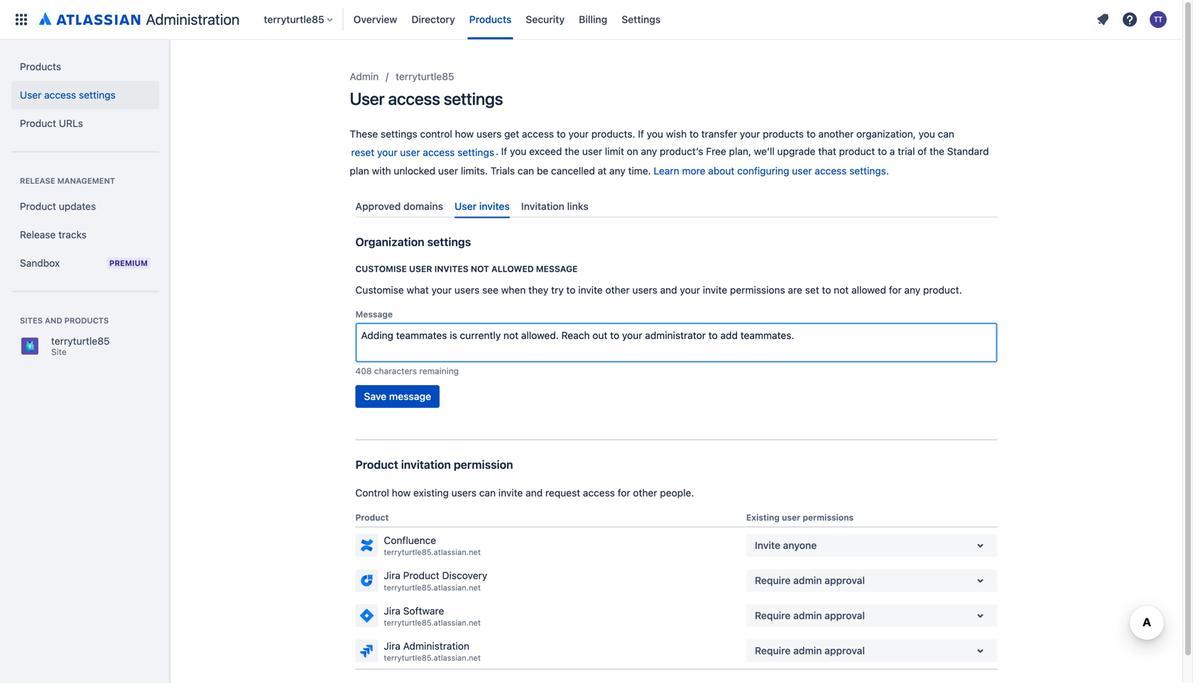 Task type: locate. For each thing, give the bounding box(es) containing it.
confluence
[[384, 535, 436, 547]]

another
[[818, 128, 854, 140]]

at
[[598, 165, 607, 177]]

product inside product urls link
[[20, 118, 56, 129]]

product left urls
[[20, 118, 56, 129]]

require inside require admin approval dropdown button
[[755, 646, 791, 657]]

you up of
[[919, 128, 935, 140]]

2 vertical spatial require admin approval
[[755, 646, 865, 657]]

permissions left are
[[730, 284, 785, 296]]

user inside tab list
[[455, 201, 477, 212]]

2 admin from the top
[[793, 610, 822, 622]]

if
[[638, 128, 644, 140], [501, 146, 507, 157]]

product inside "product updates" link
[[20, 201, 56, 212]]

you down get
[[510, 146, 526, 157]]

1 user access settings from the left
[[350, 89, 503, 109]]

get
[[504, 128, 519, 140]]

how right control
[[392, 487, 411, 499]]

terryturtle85.atlassian.net down the confluence
[[384, 548, 481, 558]]

any
[[641, 146, 657, 157], [609, 165, 625, 177], [904, 284, 920, 296]]

you
[[647, 128, 663, 140], [919, 128, 935, 140], [510, 146, 526, 157]]

product urls link
[[11, 109, 159, 138]]

invite right the try
[[578, 284, 603, 296]]

administration up toggle navigation image
[[146, 10, 240, 28]]

billing link
[[575, 8, 612, 31]]

admin for jira software
[[793, 610, 822, 622]]

0 vertical spatial products link
[[465, 8, 516, 31]]

administration banner
[[0, 0, 1182, 40]]

0 vertical spatial approval
[[825, 575, 865, 587]]

user left invites
[[455, 201, 477, 212]]

jira for jira product discovery
[[384, 570, 400, 582]]

users up .
[[476, 128, 502, 140]]

the up the cancelled
[[565, 146, 580, 157]]

1 require admin approval button from the top
[[746, 570, 997, 593]]

these
[[350, 128, 378, 140]]

terryturtle85 inside popup button
[[264, 13, 324, 25]]

1 horizontal spatial invite
[[578, 284, 603, 296]]

require admin approval button down "invite anyone" popup button
[[746, 570, 997, 593]]

user up product urls
[[20, 89, 41, 101]]

and left request on the bottom left of the page
[[526, 487, 543, 499]]

0 horizontal spatial any
[[609, 165, 625, 177]]

limit
[[605, 146, 624, 157]]

2 require from the top
[[755, 610, 791, 622]]

your up with
[[377, 147, 397, 158]]

2 approval from the top
[[825, 610, 865, 622]]

terryturtle85 link
[[396, 68, 454, 85]]

control how existing users can invite and request access for other people.
[[355, 487, 694, 499]]

admin for jira administration
[[793, 646, 822, 657]]

0 vertical spatial require
[[755, 575, 791, 587]]

if inside these settings control how users get access to your products. if you wish to transfer your products to another organization, you can reset your user access settings
[[638, 128, 644, 140]]

2 horizontal spatial user
[[455, 201, 477, 212]]

products
[[469, 13, 512, 25], [20, 61, 61, 72]]

any right on
[[641, 146, 657, 157]]

products link up product urls link
[[11, 53, 159, 81]]

2 vertical spatial and
[[526, 487, 543, 499]]

1 vertical spatial require admin approval button
[[746, 605, 997, 628]]

1 vertical spatial how
[[392, 487, 411, 499]]

user right existing
[[782, 513, 800, 523]]

0 vertical spatial if
[[638, 128, 644, 140]]

1 horizontal spatial other
[[633, 487, 657, 499]]

0 horizontal spatial products
[[64, 316, 109, 326]]

for left people.
[[618, 487, 630, 499]]

can inside these settings control how users get access to your products. if you wish to transfer your products to another organization, you can reset your user access settings
[[938, 128, 954, 140]]

1 vertical spatial administration
[[403, 641, 469, 653]]

terryturtle85.atlassian.net down 'software'
[[384, 619, 481, 628]]

1 vertical spatial terryturtle85
[[396, 71, 454, 82]]

access up "exceed"
[[522, 128, 554, 140]]

approval for jira product discovery
[[825, 575, 865, 587]]

2 vertical spatial can
[[479, 487, 496, 499]]

permissions up anyone
[[803, 513, 854, 523]]

admin link
[[350, 68, 379, 85]]

0 horizontal spatial user access settings
[[20, 89, 116, 101]]

user up "at"
[[582, 146, 602, 157]]

your down the invites
[[432, 284, 452, 296]]

0 horizontal spatial can
[[479, 487, 496, 499]]

approval for jira software
[[825, 610, 865, 622]]

that
[[818, 146, 836, 157]]

2 jira from the top
[[384, 606, 400, 617]]

user inside user access settings link
[[20, 89, 41, 101]]

2 horizontal spatial and
[[660, 284, 677, 296]]

customise
[[355, 284, 404, 296]]

product down confluence terryturtle85.atlassian.net at bottom left
[[403, 570, 439, 582]]

1 horizontal spatial can
[[518, 165, 534, 177]]

settings
[[444, 89, 503, 109], [79, 89, 116, 101], [381, 128, 417, 140], [457, 147, 494, 158], [427, 235, 471, 249]]

1 horizontal spatial if
[[638, 128, 644, 140]]

0 vertical spatial require admin approval
[[755, 575, 865, 587]]

products left security
[[469, 13, 512, 25]]

anyone
[[783, 540, 817, 552]]

request
[[545, 487, 580, 499]]

2 release from the top
[[20, 229, 56, 241]]

2 vertical spatial any
[[904, 284, 920, 296]]

3 require from the top
[[755, 646, 791, 657]]

the right of
[[930, 146, 944, 157]]

products up upgrade
[[763, 128, 804, 140]]

0 horizontal spatial if
[[501, 146, 507, 157]]

learn more about configuring user access settings. link
[[654, 165, 889, 177]]

3 require admin approval from the top
[[755, 646, 865, 657]]

require admin approval inside dropdown button
[[755, 646, 865, 657]]

jira right jira product discovery image
[[384, 570, 400, 582]]

1 vertical spatial can
[[518, 165, 534, 177]]

2 require admin approval button from the top
[[746, 605, 997, 628]]

1 jira from the top
[[384, 570, 400, 582]]

remaining
[[419, 366, 459, 376]]

appswitcher icon image
[[13, 11, 30, 28]]

user access settings down terryturtle85 link
[[350, 89, 503, 109]]

0 vertical spatial products
[[469, 13, 512, 25]]

other left people.
[[633, 487, 657, 499]]

2 the from the left
[[930, 146, 944, 157]]

0 vertical spatial any
[[641, 146, 657, 157]]

1 vertical spatial products
[[20, 61, 61, 72]]

save message
[[364, 391, 431, 403]]

1 horizontal spatial products
[[763, 128, 804, 140]]

1 approval from the top
[[825, 575, 865, 587]]

users
[[476, 128, 502, 140], [454, 284, 480, 296], [632, 284, 657, 296], [451, 487, 477, 499]]

2 vertical spatial terryturtle85
[[51, 336, 110, 347]]

products link
[[465, 8, 516, 31], [11, 53, 159, 81]]

0 horizontal spatial you
[[510, 146, 526, 157]]

administration inside global navigation element
[[146, 10, 240, 28]]

2 terryturtle85.atlassian.net from the top
[[384, 584, 481, 593]]

1 horizontal spatial products link
[[465, 8, 516, 31]]

1 horizontal spatial and
[[526, 487, 543, 499]]

jira right jira software image
[[384, 606, 400, 617]]

tab list
[[350, 195, 1003, 218]]

administration down jira software terryturtle85.atlassian.net
[[403, 641, 469, 653]]

customise user invites not allowed message
[[355, 264, 578, 274]]

other right the try
[[605, 284, 630, 296]]

0 horizontal spatial administration
[[146, 10, 240, 28]]

0 horizontal spatial terryturtle85
[[51, 336, 110, 347]]

1 vertical spatial approval
[[825, 610, 865, 622]]

settings up the invites
[[427, 235, 471, 249]]

1 horizontal spatial user access settings
[[350, 89, 503, 109]]

how right "control"
[[455, 128, 474, 140]]

1 release from the top
[[20, 176, 55, 186]]

products
[[763, 128, 804, 140], [64, 316, 109, 326]]

organization settings
[[355, 235, 471, 249]]

save message button
[[355, 386, 440, 408]]

admin inside dropdown button
[[793, 646, 822, 657]]

require admin approval for jira administration
[[755, 646, 865, 657]]

terryturtle85.atlassian.net down jira software terryturtle85.atlassian.net
[[384, 654, 481, 663]]

if up on
[[638, 128, 644, 140]]

help icon image
[[1121, 11, 1138, 28]]

1 vertical spatial release
[[20, 229, 56, 241]]

1 horizontal spatial any
[[641, 146, 657, 157]]

to up upgrade
[[806, 128, 816, 140]]

terryturtle85 for the 'terryturtle85' popup button
[[264, 13, 324, 25]]

you left "wish"
[[647, 128, 663, 140]]

any left product.
[[904, 284, 920, 296]]

to right set
[[822, 284, 831, 296]]

1 horizontal spatial administration
[[403, 641, 469, 653]]

other for invite
[[605, 284, 630, 296]]

0 vertical spatial permissions
[[730, 284, 785, 296]]

2 vertical spatial require
[[755, 646, 791, 657]]

administration inside jira administration terryturtle85.atlassian.net
[[403, 641, 469, 653]]

other
[[605, 284, 630, 296], [633, 487, 657, 499]]

release
[[20, 176, 55, 186], [20, 229, 56, 241]]

how
[[455, 128, 474, 140], [392, 487, 411, 499]]

0 vertical spatial require admin approval button
[[746, 570, 997, 593]]

require admin approval button for terryturtle85.atlassian.net
[[746, 605, 997, 628]]

1 vertical spatial jira
[[384, 606, 400, 617]]

1 vertical spatial any
[[609, 165, 625, 177]]

jira software image
[[358, 608, 375, 625]]

jira for jira software
[[384, 606, 400, 617]]

0 vertical spatial products
[[763, 128, 804, 140]]

jira image
[[358, 643, 375, 660]]

1 horizontal spatial how
[[455, 128, 474, 140]]

1 horizontal spatial the
[[930, 146, 944, 157]]

invite
[[578, 284, 603, 296], [703, 284, 727, 296], [498, 487, 523, 499]]

user access settings link
[[11, 81, 159, 109]]

wish
[[666, 128, 687, 140]]

product updates
[[20, 201, 96, 212]]

require admin approval
[[755, 575, 865, 587], [755, 610, 865, 622], [755, 646, 865, 657]]

2 horizontal spatial terryturtle85
[[396, 71, 454, 82]]

products up terryturtle85 site
[[64, 316, 109, 326]]

jira inside jira administration terryturtle85.atlassian.net
[[384, 641, 400, 653]]

2 horizontal spatial any
[[904, 284, 920, 296]]

require admin approval button up require admin approval dropdown button at right bottom
[[746, 605, 997, 628]]

unlocked
[[394, 165, 435, 177]]

1 horizontal spatial products
[[469, 13, 512, 25]]

1 vertical spatial permissions
[[803, 513, 854, 523]]

jira
[[384, 570, 400, 582], [384, 606, 400, 617], [384, 641, 400, 653]]

2 vertical spatial approval
[[825, 646, 865, 657]]

2 horizontal spatial invite
[[703, 284, 727, 296]]

1 vertical spatial require admin approval
[[755, 610, 865, 622]]

can left be
[[518, 165, 534, 177]]

access up product urls
[[44, 89, 76, 101]]

0 horizontal spatial the
[[565, 146, 580, 157]]

user down admin 'link'
[[350, 89, 385, 109]]

require admin approval button for discovery
[[746, 570, 997, 593]]

any right "at"
[[609, 165, 625, 177]]

0 vertical spatial admin
[[793, 575, 822, 587]]

can down permission
[[479, 487, 496, 499]]

urls
[[59, 118, 83, 129]]

1 horizontal spatial permissions
[[803, 513, 854, 523]]

for right allowed
[[889, 284, 902, 296]]

administration
[[146, 10, 240, 28], [403, 641, 469, 653]]

learn more about configuring user access settings.
[[654, 165, 889, 177]]

1 vertical spatial admin
[[793, 610, 822, 622]]

access
[[388, 89, 440, 109], [44, 89, 76, 101], [522, 128, 554, 140], [423, 147, 455, 158], [815, 165, 847, 177], [583, 487, 615, 499]]

user access settings up urls
[[20, 89, 116, 101]]

and up adding teammates is currently not allowed. reach out to your administrator to add teammates. text box
[[660, 284, 677, 296]]

jira image
[[358, 643, 375, 660]]

product up release tracks
[[20, 201, 56, 212]]

about
[[708, 165, 734, 177]]

products down appswitcher icon
[[20, 61, 61, 72]]

require admin approval button
[[746, 570, 997, 593], [746, 605, 997, 628]]

0 horizontal spatial user
[[20, 89, 41, 101]]

release up product updates
[[20, 176, 55, 186]]

terryturtle85.atlassian.net inside the jira product discovery terryturtle85.atlassian.net
[[384, 584, 481, 593]]

2 horizontal spatial can
[[938, 128, 954, 140]]

your left products.
[[568, 128, 589, 140]]

0 vertical spatial jira
[[384, 570, 400, 582]]

approval inside dropdown button
[[825, 646, 865, 657]]

product for product updates
[[20, 201, 56, 212]]

product up control
[[355, 458, 398, 472]]

toggle navigation image
[[156, 57, 187, 85]]

admin
[[793, 575, 822, 587], [793, 610, 822, 622], [793, 646, 822, 657]]

jira inside jira software terryturtle85.atlassian.net
[[384, 606, 400, 617]]

permissions
[[730, 284, 785, 296], [803, 513, 854, 523]]

3 approval from the top
[[825, 646, 865, 657]]

0 vertical spatial terryturtle85
[[264, 13, 324, 25]]

jira inside the jira product discovery terryturtle85.atlassian.net
[[384, 570, 400, 582]]

3 admin from the top
[[793, 646, 822, 657]]

and right sites
[[45, 316, 62, 326]]

to left a
[[878, 146, 887, 157]]

1 horizontal spatial user
[[350, 89, 385, 109]]

when
[[501, 284, 526, 296]]

exceed
[[529, 146, 562, 157]]

1 require admin approval from the top
[[755, 575, 865, 587]]

customise
[[355, 264, 407, 274]]

1 horizontal spatial terryturtle85
[[264, 13, 324, 25]]

set
[[805, 284, 819, 296]]

0 horizontal spatial how
[[392, 487, 411, 499]]

0 vertical spatial release
[[20, 176, 55, 186]]

1 require from the top
[[755, 575, 791, 587]]

2 require admin approval from the top
[[755, 610, 865, 622]]

to inside '.     if you exceed the user limit on any product's free plan, we'll upgrade that product to a trial of the standard plan with unlocked user limits.     trials can be cancelled at any time.'
[[878, 146, 887, 157]]

and
[[660, 284, 677, 296], [45, 316, 62, 326], [526, 487, 543, 499]]

0 horizontal spatial products
[[20, 61, 61, 72]]

can up standard on the right of page
[[938, 128, 954, 140]]

plan
[[350, 165, 369, 177]]

0 vertical spatial other
[[605, 284, 630, 296]]

1 admin from the top
[[793, 575, 822, 587]]

0 horizontal spatial other
[[605, 284, 630, 296]]

users up adding teammates is currently not allowed. reach out to your administrator to add teammates. text box
[[632, 284, 657, 296]]

site
[[51, 347, 67, 357]]

0 horizontal spatial and
[[45, 316, 62, 326]]

0 vertical spatial how
[[455, 128, 474, 140]]

0 vertical spatial administration
[[146, 10, 240, 28]]

release up sandbox
[[20, 229, 56, 241]]

global navigation element
[[9, 0, 1091, 39]]

.     if you exceed the user limit on any product's free plan, we'll upgrade that product to a trial of the standard plan with unlocked user limits.     trials can be cancelled at any time.
[[350, 146, 989, 177]]

1 vertical spatial products link
[[11, 53, 159, 81]]

settings up "control"
[[444, 89, 503, 109]]

you inside '.     if you exceed the user limit on any product's free plan, we'll upgrade that product to a trial of the standard plan with unlocked user limits.     trials can be cancelled at any time.'
[[510, 146, 526, 157]]

other for for
[[633, 487, 657, 499]]

0 horizontal spatial products link
[[11, 53, 159, 81]]

plan,
[[729, 146, 751, 157]]

1 vertical spatial require
[[755, 610, 791, 622]]

invite down permission
[[498, 487, 523, 499]]

product for product invitation permission
[[355, 458, 398, 472]]

1 vertical spatial if
[[501, 146, 507, 157]]

1 horizontal spatial for
[[889, 284, 902, 296]]

3 jira from the top
[[384, 641, 400, 653]]

1 vertical spatial other
[[633, 487, 657, 499]]

2 horizontal spatial you
[[919, 128, 935, 140]]

408 characters remaining
[[355, 366, 459, 376]]

terryturtle85.atlassian.net
[[384, 548, 481, 558], [384, 584, 481, 593], [384, 619, 481, 628], [384, 654, 481, 663]]

invite up adding teammates is currently not allowed. reach out to your administrator to add teammates. text box
[[703, 284, 727, 296]]

products link left "security" link
[[465, 8, 516, 31]]

approval
[[825, 575, 865, 587], [825, 610, 865, 622], [825, 646, 865, 657]]

approval for jira administration
[[825, 646, 865, 657]]

terryturtle85.atlassian.net up 'software'
[[384, 584, 481, 593]]

product down control
[[355, 513, 389, 523]]

atlassian image
[[39, 10, 140, 27], [39, 10, 140, 27]]

management
[[57, 176, 115, 186]]

0 vertical spatial can
[[938, 128, 954, 140]]

2 vertical spatial jira
[[384, 641, 400, 653]]

1 vertical spatial for
[[618, 487, 630, 499]]

release tracks link
[[11, 221, 159, 249]]

approved domains
[[355, 201, 443, 212]]

invite anyone button
[[746, 535, 997, 557]]

2 vertical spatial admin
[[793, 646, 822, 657]]

if right .
[[501, 146, 507, 157]]

jira right jira image in the left bottom of the page
[[384, 641, 400, 653]]

approved
[[355, 201, 401, 212]]

they
[[528, 284, 548, 296]]

user up the unlocked
[[400, 147, 420, 158]]



Task type: vqa. For each thing, say whether or not it's contained in the screenshot.
MAINTENANCE
no



Task type: describe. For each thing, give the bounding box(es) containing it.
user for terryturtle85 link
[[455, 201, 477, 212]]

access down that
[[815, 165, 847, 177]]

upgrade
[[777, 146, 815, 157]]

premium
[[109, 259, 148, 268]]

1 the from the left
[[565, 146, 580, 157]]

settings up product urls link
[[79, 89, 116, 101]]

on
[[627, 146, 638, 157]]

with
[[372, 165, 391, 177]]

standard
[[947, 146, 989, 157]]

trials
[[490, 165, 515, 177]]

settings up 'limits.'
[[457, 147, 494, 158]]

see
[[482, 284, 498, 296]]

1 terryturtle85.atlassian.net from the top
[[384, 548, 481, 558]]

invitation links
[[521, 201, 588, 212]]

settings up reset your user access settings button at the top
[[381, 128, 417, 140]]

discovery
[[442, 570, 487, 582]]

0 horizontal spatial invite
[[498, 487, 523, 499]]

security link
[[521, 8, 569, 31]]

product inside the jira product discovery terryturtle85.atlassian.net
[[403, 570, 439, 582]]

products inside global navigation element
[[469, 13, 512, 25]]

security
[[526, 13, 565, 25]]

release for release management
[[20, 176, 55, 186]]

user left 'limits.'
[[438, 165, 458, 177]]

0 horizontal spatial for
[[618, 487, 630, 499]]

terryturtle85 for terryturtle85 link
[[396, 71, 454, 82]]

not
[[834, 284, 849, 296]]

access down "control"
[[423, 147, 455, 158]]

organization
[[355, 235, 424, 249]]

settings
[[622, 13, 661, 25]]

users down customise user invites not allowed message
[[454, 284, 480, 296]]

1 vertical spatial products
[[64, 316, 109, 326]]

message
[[355, 310, 393, 320]]

cancelled
[[551, 165, 595, 177]]

reset
[[351, 147, 374, 158]]

access right request on the bottom left of the page
[[583, 487, 615, 499]]

require admin approval button
[[746, 640, 997, 663]]

customise what your users see when they try to invite other users and your invite permissions are set to not allowed for any product.
[[355, 284, 962, 296]]

users inside these settings control how users get access to your products. if you wish to transfer your products to another organization, you can reset your user access settings
[[476, 128, 502, 140]]

1 horizontal spatial you
[[647, 128, 663, 140]]

to right "wish"
[[689, 128, 699, 140]]

require admin approval for jira software
[[755, 610, 865, 622]]

directory
[[411, 13, 455, 25]]

invite anyone
[[755, 540, 817, 552]]

directory link
[[407, 8, 459, 31]]

user for administration link
[[350, 89, 385, 109]]

more
[[682, 165, 705, 177]]

message
[[389, 391, 431, 403]]

user inside these settings control how users get access to your products. if you wish to transfer your products to another organization, you can reset your user access settings
[[400, 147, 420, 158]]

0 vertical spatial for
[[889, 284, 902, 296]]

products.
[[591, 128, 635, 140]]

terryturtle85 site
[[51, 336, 110, 357]]

be
[[537, 165, 548, 177]]

message
[[536, 264, 578, 274]]

jira product discovery image
[[358, 573, 375, 590]]

tab list containing approved domains
[[350, 195, 1003, 218]]

Message text field
[[361, 329, 992, 357]]

admin
[[350, 71, 379, 82]]

limits.
[[461, 165, 488, 177]]

permission
[[454, 458, 513, 472]]

configuring
[[737, 165, 789, 177]]

control
[[355, 487, 389, 499]]

billing
[[579, 13, 607, 25]]

user down upgrade
[[792, 165, 812, 177]]

invitation
[[401, 458, 451, 472]]

save
[[364, 391, 386, 403]]

invite
[[755, 540, 780, 552]]

release management
[[20, 176, 115, 186]]

confluence image
[[358, 538, 375, 555]]

require for jira product discovery
[[755, 575, 791, 587]]

0 horizontal spatial permissions
[[730, 284, 785, 296]]

4 terryturtle85.atlassian.net from the top
[[384, 654, 481, 663]]

confluence image
[[358, 538, 375, 555]]

free
[[706, 146, 726, 157]]

sites
[[20, 316, 43, 326]]

admin for jira product discovery
[[793, 575, 822, 587]]

settings.
[[849, 165, 889, 177]]

people.
[[660, 487, 694, 499]]

access down terryturtle85 link
[[388, 89, 440, 109]]

links
[[567, 201, 588, 212]]

can inside '.     if you exceed the user limit on any product's free plan, we'll upgrade that product to a trial of the standard plan with unlocked user limits.     trials can be cancelled at any time.'
[[518, 165, 534, 177]]

if inside '.     if you exceed the user limit on any product's free plan, we'll upgrade that product to a trial of the standard plan with unlocked user limits.     trials can be cancelled at any time.'
[[501, 146, 507, 157]]

your up the "plan,"
[[740, 128, 760, 140]]

require admin approval for jira product discovery
[[755, 575, 865, 587]]

try
[[551, 284, 564, 296]]

user invites
[[455, 201, 510, 212]]

408
[[355, 366, 372, 376]]

product urls
[[20, 118, 83, 129]]

sites and products
[[20, 316, 109, 326]]

terryturtle85 button
[[259, 8, 339, 31]]

0 vertical spatial and
[[660, 284, 677, 296]]

confluence terryturtle85.atlassian.net
[[384, 535, 481, 558]]

3 terryturtle85.atlassian.net from the top
[[384, 619, 481, 628]]

allowed
[[851, 284, 886, 296]]

existing
[[746, 513, 780, 523]]

2 user access settings from the left
[[20, 89, 116, 101]]

require for jira administration
[[755, 646, 791, 657]]

jira software image
[[358, 608, 375, 625]]

jira for jira administration
[[384, 641, 400, 653]]

are
[[788, 284, 802, 296]]

invites
[[434, 264, 468, 274]]

how inside these settings control how users get access to your products. if you wish to transfer your products to another organization, you can reset your user access settings
[[455, 128, 474, 140]]

we'll
[[754, 146, 775, 157]]

transfer
[[701, 128, 737, 140]]

overview
[[353, 13, 397, 25]]

to right the try
[[566, 284, 576, 296]]

software
[[403, 606, 444, 617]]

a
[[890, 146, 895, 157]]

jira product discovery terryturtle85.atlassian.net
[[384, 570, 487, 593]]

release tracks
[[20, 229, 87, 241]]

jira software terryturtle85.atlassian.net
[[384, 606, 481, 628]]

user
[[409, 264, 432, 274]]

reset your user access settings button
[[350, 141, 496, 164]]

products inside these settings control how users get access to your products. if you wish to transfer your products to another organization, you can reset your user access settings
[[763, 128, 804, 140]]

settings link
[[617, 8, 665, 31]]

users right existing
[[451, 487, 477, 499]]

overview link
[[349, 8, 402, 31]]

to up "exceed"
[[557, 128, 566, 140]]

existing user permissions
[[746, 513, 854, 523]]

product for product urls
[[20, 118, 56, 129]]

domains
[[403, 201, 443, 212]]

require for jira software
[[755, 610, 791, 622]]

jira product discovery image
[[358, 573, 375, 590]]

product invitation permission
[[355, 458, 513, 472]]

.
[[496, 146, 498, 157]]

jira administration terryturtle85.atlassian.net
[[384, 641, 481, 663]]

what
[[407, 284, 429, 296]]

product updates link
[[11, 192, 159, 221]]

account image
[[1150, 11, 1167, 28]]

your up adding teammates is currently not allowed. reach out to your administrator to add teammates. text box
[[680, 284, 700, 296]]

release for release tracks
[[20, 229, 56, 241]]

1 vertical spatial and
[[45, 316, 62, 326]]

tracks
[[58, 229, 87, 241]]

learn
[[654, 165, 679, 177]]

invites
[[479, 201, 510, 212]]



